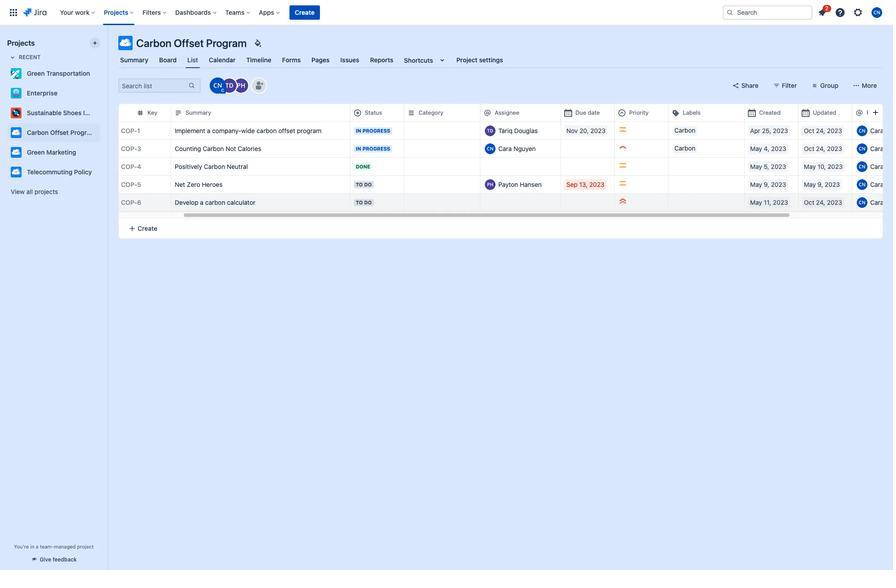 Task type: describe. For each thing, give the bounding box(es) containing it.
to for develop a carbon calculator
[[356, 199, 363, 205]]

counting carbon not calories
[[175, 145, 261, 152]]

give feedback
[[40, 557, 77, 563]]

issues link
[[339, 52, 361, 68]]

green marketing link
[[7, 144, 97, 161]]

your work button
[[57, 5, 99, 20]]

view all projects
[[11, 188, 58, 196]]

3 ng from the top
[[886, 163, 894, 170]]

in
[[30, 544, 34, 550]]

telecommuting policy link
[[7, 163, 97, 181]]

nguyen
[[514, 145, 536, 152]]

hansen
[[520, 181, 542, 188]]

0 vertical spatial carbon offset program
[[136, 37, 247, 49]]

done
[[356, 163, 371, 169]]

filter
[[782, 82, 798, 89]]

1 horizontal spatial carbon
[[257, 127, 277, 134]]

in progress for counting carbon not calories
[[356, 146, 391, 151]]

0 horizontal spatial create
[[138, 224, 157, 232]]

cop- for 5
[[121, 181, 137, 188]]

payton hansen
[[499, 181, 542, 188]]

progress for implement a company-wide carbon offset program
[[363, 128, 391, 133]]

create button inside primary 'element'
[[290, 5, 320, 20]]

shortcuts button
[[403, 52, 450, 68]]

give feedback button
[[25, 553, 82, 567]]

feedback
[[53, 557, 77, 563]]

notifications image
[[818, 7, 828, 18]]

initiative
[[83, 109, 108, 117]]

banner containing your work
[[0, 0, 894, 25]]

forms link
[[281, 52, 303, 68]]

cop- for 4
[[121, 163, 137, 170]]

your profile and settings image
[[872, 7, 883, 18]]

sustainable shoes initiative
[[27, 109, 108, 117]]

dashboards
[[175, 8, 211, 16]]

cop-3
[[121, 145, 141, 152]]

carbon offset program link
[[7, 124, 97, 142]]

filters button
[[140, 5, 170, 20]]

primary element
[[5, 0, 723, 25]]

2
[[826, 5, 829, 11]]

share
[[742, 82, 759, 89]]

cara for counting carbon not calories
[[871, 145, 884, 152]]

managed
[[54, 544, 76, 550]]

project
[[77, 544, 94, 550]]

filters
[[143, 8, 161, 16]]

calendar link
[[207, 52, 238, 68]]

4
[[137, 163, 141, 170]]

issues
[[341, 56, 360, 64]]

labels
[[683, 109, 701, 116]]

cop-5
[[121, 181, 141, 188]]

reports link
[[369, 52, 395, 68]]

timeline link
[[245, 52, 273, 68]]

ng for nguyen
[[886, 145, 894, 152]]

wide
[[241, 127, 255, 134]]

work
[[75, 8, 90, 16]]

share button
[[728, 78, 765, 93]]

project settings
[[457, 56, 504, 64]]

program
[[297, 127, 322, 134]]

create inside primary 'element'
[[295, 8, 315, 16]]

Search field
[[723, 5, 813, 20]]

cara ng for hansen
[[871, 181, 894, 188]]

implement
[[175, 127, 205, 134]]

reports
[[370, 56, 394, 64]]

filter button
[[768, 78, 803, 93]]

cop- for 1
[[121, 127, 137, 134]]

implement a company-wide carbon offset program
[[175, 127, 322, 134]]

list
[[188, 56, 198, 64]]

calendar
[[209, 56, 236, 64]]

cara for develop a carbon calculator
[[871, 198, 884, 206]]

2 row from the top
[[39, 122, 894, 140]]

add to starred image for telecommuting policy
[[98, 167, 109, 178]]

Search list text field
[[119, 79, 187, 92]]

view
[[11, 188, 25, 196]]

board
[[159, 56, 177, 64]]

teams button
[[223, 5, 254, 20]]

date
[[588, 109, 600, 116]]

0 horizontal spatial program
[[70, 129, 96, 136]]

group
[[821, 82, 839, 89]]

cara for implement a company-wide carbon offset program
[[871, 127, 884, 134]]

help image
[[835, 7, 846, 18]]

more
[[862, 82, 878, 89]]

table containing carbon
[[39, 104, 894, 218]]

do for develop a carbon calculator
[[364, 199, 372, 205]]

add to starred image for enterprise
[[98, 88, 109, 99]]

add to starred image for green transportation
[[98, 68, 109, 79]]

apps button
[[256, 5, 283, 20]]

more button
[[848, 78, 883, 93]]

due date
[[576, 109, 600, 116]]

calories
[[238, 145, 261, 152]]

cop-6
[[121, 198, 141, 206]]

green transportation
[[27, 70, 90, 77]]

you're
[[14, 544, 29, 550]]

cop-5 link
[[121, 180, 141, 189]]

cop- for 3
[[121, 145, 137, 152]]

group button
[[807, 78, 845, 93]]

give
[[40, 557, 51, 563]]

telecommuting
[[27, 168, 73, 176]]

develop a carbon calculator
[[175, 198, 256, 206]]

settings image
[[853, 7, 864, 18]]

0 horizontal spatial projects
[[7, 39, 35, 47]]

3
[[137, 145, 141, 152]]

cop- for 6
[[121, 198, 137, 206]]

enterprise
[[27, 89, 57, 97]]

row containing cop-6
[[39, 193, 894, 212]]

progress for counting carbon not calories
[[363, 146, 391, 151]]

develop
[[175, 198, 199, 206]]

apps
[[259, 8, 274, 16]]

0 horizontal spatial carbon offset program
[[27, 129, 96, 136]]

add to starred image for sustainable shoes initiative
[[98, 108, 109, 118]]

cara for positively carbon neutral
[[871, 163, 884, 170]]

create project image
[[91, 39, 99, 47]]



Task type: vqa. For each thing, say whether or not it's contained in the screenshot.
THE CARA to the bottom
no



Task type: locate. For each thing, give the bounding box(es) containing it.
your
[[60, 8, 73, 16]]

row containing cop-5
[[39, 175, 894, 194]]

created
[[760, 109, 781, 116]]

set background color image
[[252, 38, 263, 48]]

cop- down cop-5 link
[[121, 198, 137, 206]]

add to starred image for carbon offset program
[[98, 127, 109, 138]]

cop-3 link
[[121, 144, 141, 153]]

0 vertical spatial in progress
[[356, 128, 391, 133]]

1 to from the top
[[356, 181, 363, 187]]

a right develop
[[200, 198, 204, 206]]

carbon down heroes
[[205, 198, 226, 206]]

1 vertical spatial in
[[356, 146, 362, 151]]

3 cara ng from the top
[[871, 163, 894, 170]]

all
[[26, 188, 33, 196]]

row containing cop-4
[[39, 157, 894, 176]]

project settings link
[[455, 52, 505, 68]]

pages link
[[310, 52, 332, 68]]

tariq douglas image
[[222, 78, 237, 93]]

0 vertical spatial program
[[206, 37, 247, 49]]

1 vertical spatial carbon
[[205, 198, 226, 206]]

green up "telecommuting"
[[27, 148, 45, 156]]

1 vertical spatial a
[[200, 198, 204, 206]]

3 add to starred image from the top
[[98, 127, 109, 138]]

timeline
[[246, 56, 272, 64]]

progress up done
[[363, 146, 391, 151]]

teams
[[225, 8, 245, 16]]

0 vertical spatial in
[[356, 128, 362, 133]]

1 horizontal spatial program
[[206, 37, 247, 49]]

green for green transportation
[[27, 70, 45, 77]]

carbon right wide
[[257, 127, 277, 134]]

add to starred image
[[98, 88, 109, 99], [98, 167, 109, 178]]

2 to do from the top
[[356, 199, 372, 205]]

priority
[[630, 109, 649, 116]]

add to starred image right shoes
[[98, 108, 109, 118]]

reporter
[[867, 109, 891, 116]]

banner
[[0, 0, 894, 25]]

1 horizontal spatial summary
[[186, 109, 211, 116]]

0 horizontal spatial carbon
[[205, 198, 226, 206]]

add to starred image left cop-3 link
[[98, 147, 109, 158]]

a for company-
[[207, 127, 211, 134]]

1 do from the top
[[364, 181, 372, 187]]

add to starred image right policy
[[98, 167, 109, 178]]

1 vertical spatial projects
[[7, 39, 35, 47]]

3 row from the top
[[39, 139, 894, 158]]

1 horizontal spatial a
[[200, 198, 204, 206]]

recent
[[19, 54, 41, 61]]

1 add to starred image from the top
[[98, 88, 109, 99]]

projects
[[104, 8, 128, 16], [7, 39, 35, 47]]

add to starred image down initiative
[[98, 127, 109, 138]]

view all projects link
[[7, 184, 100, 200]]

4 add to starred image from the top
[[98, 147, 109, 158]]

projects up recent
[[7, 39, 35, 47]]

summary up search list text box
[[120, 56, 148, 64]]

cop-6 link
[[121, 198, 141, 207]]

2 green from the top
[[27, 148, 45, 156]]

1 vertical spatial summary
[[186, 109, 211, 116]]

0 vertical spatial to
[[356, 181, 363, 187]]

0 vertical spatial green
[[27, 70, 45, 77]]

collapse recent projects image
[[7, 52, 18, 63]]

5 ng from the top
[[886, 198, 894, 206]]

cara
[[871, 127, 884, 134], [499, 145, 512, 152], [871, 145, 884, 152], [871, 163, 884, 170], [871, 181, 884, 188], [871, 198, 884, 206]]

1 cara ng from the top
[[871, 127, 894, 134]]

1 progress from the top
[[363, 128, 391, 133]]

0 horizontal spatial a
[[36, 544, 39, 550]]

cara ng for douglas
[[871, 127, 894, 134]]

ng
[[886, 127, 894, 134], [886, 145, 894, 152], [886, 163, 894, 170], [886, 181, 894, 188], [886, 198, 894, 206]]

add to starred image down sidebar navigation icon
[[98, 68, 109, 79]]

0 vertical spatial do
[[364, 181, 372, 187]]

you're in a team-managed project
[[14, 544, 94, 550]]

green inside "link"
[[27, 70, 45, 77]]

carbon
[[136, 37, 172, 49], [675, 126, 696, 134], [27, 129, 49, 136], [675, 144, 696, 152], [203, 145, 224, 152], [204, 163, 225, 170]]

5 cara ng from the top
[[871, 198, 894, 206]]

shortcuts
[[404, 56, 433, 64]]

key
[[148, 109, 157, 116]]

green down recent
[[27, 70, 45, 77]]

1 to do from the top
[[356, 181, 372, 187]]

zero
[[187, 181, 200, 188]]

table
[[39, 104, 894, 218]]

add people image
[[254, 80, 265, 91]]

offset down the sustainable shoes initiative 'link'
[[50, 129, 69, 136]]

board link
[[157, 52, 179, 68]]

to do for develop a carbon calculator
[[356, 199, 372, 205]]

add to starred image for green marketing
[[98, 147, 109, 158]]

1 vertical spatial create button
[[119, 218, 883, 239]]

1 in progress from the top
[[356, 128, 391, 133]]

jira image
[[23, 7, 47, 18], [23, 7, 47, 18]]

not
[[226, 145, 236, 152]]

search image
[[727, 9, 734, 16]]

2 vertical spatial a
[[36, 544, 39, 550]]

projects right work
[[104, 8, 128, 16]]

1 vertical spatial offset
[[50, 129, 69, 136]]

2 in progress from the top
[[356, 146, 391, 151]]

green for green marketing
[[27, 148, 45, 156]]

4 cara ng from the top
[[871, 181, 894, 188]]

payton hansen image
[[234, 78, 248, 93]]

to for net zero heroes
[[356, 181, 363, 187]]

calculator
[[227, 198, 256, 206]]

green transportation link
[[7, 65, 97, 83]]

settings
[[480, 56, 504, 64]]

0 vertical spatial progress
[[363, 128, 391, 133]]

1 vertical spatial program
[[70, 129, 96, 136]]

4 cop- from the top
[[121, 181, 137, 188]]

telecommuting policy
[[27, 168, 92, 176]]

1 vertical spatial in progress
[[356, 146, 391, 151]]

1 horizontal spatial create
[[295, 8, 315, 16]]

cara for net zero heroes
[[871, 181, 884, 188]]

cop-4
[[121, 163, 141, 170]]

2 do from the top
[[364, 199, 372, 205]]

create button right apps dropdown button
[[290, 5, 320, 20]]

2 horizontal spatial a
[[207, 127, 211, 134]]

6 row from the top
[[39, 193, 894, 212]]

1 in from the top
[[356, 128, 362, 133]]

in for implement a company-wide carbon offset program
[[356, 128, 362, 133]]

0 horizontal spatial summary
[[120, 56, 148, 64]]

1 vertical spatial add to starred image
[[98, 167, 109, 178]]

offset
[[279, 127, 295, 134]]

tariq douglas
[[499, 127, 538, 134]]

0 vertical spatial create
[[295, 8, 315, 16]]

0 vertical spatial offset
[[174, 37, 204, 49]]

carbon offset program up marketing
[[27, 129, 96, 136]]

1
[[137, 127, 140, 134]]

shoes
[[63, 109, 82, 117]]

a for carbon
[[200, 198, 204, 206]]

in progress down status
[[356, 128, 391, 133]]

5 row from the top
[[39, 175, 894, 194]]

sustainable shoes initiative link
[[7, 104, 108, 122]]

0 horizontal spatial offset
[[50, 129, 69, 136]]

green marketing
[[27, 148, 76, 156]]

sidebar navigation image
[[98, 36, 117, 54]]

1 ng from the top
[[886, 127, 894, 134]]

status
[[365, 109, 382, 116]]

appswitcher icon image
[[8, 7, 19, 18]]

2 ng from the top
[[886, 145, 894, 152]]

due
[[576, 109, 587, 116]]

progress
[[363, 128, 391, 133], [363, 146, 391, 151]]

a right in
[[36, 544, 39, 550]]

2 cop- from the top
[[121, 145, 137, 152]]

category
[[419, 109, 444, 116]]

2 add to starred image from the top
[[98, 108, 109, 118]]

1 row from the top
[[39, 104, 894, 122]]

douglas
[[515, 127, 538, 134]]

1 green from the top
[[27, 70, 45, 77]]

cop-4 link
[[121, 162, 141, 171]]

forms
[[282, 56, 301, 64]]

tariq
[[499, 127, 513, 134]]

positively carbon neutral
[[175, 163, 248, 170]]

do
[[364, 181, 372, 187], [364, 199, 372, 205]]

cop- down cop-3 link
[[121, 163, 137, 170]]

assignee
[[495, 109, 520, 116]]

ng for hansen
[[886, 181, 894, 188]]

0 vertical spatial a
[[207, 127, 211, 134]]

pages
[[312, 56, 330, 64]]

1 add to starred image from the top
[[98, 68, 109, 79]]

a left "company-"
[[207, 127, 211, 134]]

positively
[[175, 163, 202, 170]]

cara ng
[[871, 127, 894, 134], [871, 145, 894, 152], [871, 163, 894, 170], [871, 181, 894, 188], [871, 198, 894, 206]]

carbon offset program up 'list'
[[136, 37, 247, 49]]

progress down status
[[363, 128, 391, 133]]

1 vertical spatial to
[[356, 199, 363, 205]]

company-
[[212, 127, 241, 134]]

2 cara ng from the top
[[871, 145, 894, 152]]

row
[[39, 104, 894, 122], [39, 122, 894, 140], [39, 139, 894, 158], [39, 157, 894, 176], [39, 175, 894, 194], [39, 193, 894, 212]]

2 to from the top
[[356, 199, 363, 205]]

dashboards button
[[173, 5, 220, 20]]

1 vertical spatial do
[[364, 199, 372, 205]]

1 vertical spatial create
[[138, 224, 157, 232]]

in for counting carbon not calories
[[356, 146, 362, 151]]

neutral
[[227, 163, 248, 170]]

tab list containing list
[[113, 52, 888, 68]]

0 vertical spatial carbon
[[257, 127, 277, 134]]

in
[[356, 128, 362, 133], [356, 146, 362, 151]]

in progress for implement a company-wide carbon offset program
[[356, 128, 391, 133]]

projects button
[[101, 5, 137, 20]]

marketing
[[46, 148, 76, 156]]

2 in from the top
[[356, 146, 362, 151]]

create down 6
[[138, 224, 157, 232]]

counting
[[175, 145, 201, 152]]

1 vertical spatial green
[[27, 148, 45, 156]]

do for net zero heroes
[[364, 181, 372, 187]]

3 cop- from the top
[[121, 163, 137, 170]]

4 row from the top
[[39, 157, 894, 176]]

create button down payton
[[119, 218, 883, 239]]

1 horizontal spatial carbon offset program
[[136, 37, 247, 49]]

program
[[206, 37, 247, 49], [70, 129, 96, 136]]

1 vertical spatial carbon offset program
[[27, 129, 96, 136]]

0 vertical spatial summary
[[120, 56, 148, 64]]

row containing key
[[39, 104, 894, 122]]

summary up the implement
[[186, 109, 211, 116]]

a
[[207, 127, 211, 134], [200, 198, 204, 206], [36, 544, 39, 550]]

cop- down cop-4 link
[[121, 181, 137, 188]]

add to starred image up initiative
[[98, 88, 109, 99]]

in progress up done
[[356, 146, 391, 151]]

tab list
[[113, 52, 888, 68]]

cara nguyen
[[499, 145, 536, 152]]

0 vertical spatial add to starred image
[[98, 88, 109, 99]]

projects inside dropdown button
[[104, 8, 128, 16]]

offset up 'list'
[[174, 37, 204, 49]]

1 cop- from the top
[[121, 127, 137, 134]]

create right apps dropdown button
[[295, 8, 315, 16]]

summary inside table
[[186, 109, 211, 116]]

to do for net zero heroes
[[356, 181, 372, 187]]

1 vertical spatial to do
[[356, 199, 372, 205]]

4 ng from the top
[[886, 181, 894, 188]]

2 progress from the top
[[363, 146, 391, 151]]

0 vertical spatial create button
[[290, 5, 320, 20]]

project
[[457, 56, 478, 64]]

your work
[[60, 8, 90, 16]]

summary link
[[118, 52, 150, 68]]

ng for douglas
[[886, 127, 894, 134]]

5 cop- from the top
[[121, 198, 137, 206]]

cara ng for nguyen
[[871, 145, 894, 152]]

2 add to starred image from the top
[[98, 167, 109, 178]]

cop- up cop-3
[[121, 127, 137, 134]]

cara nguyen image
[[211, 78, 225, 93]]

1 vertical spatial progress
[[363, 146, 391, 151]]

projects
[[35, 188, 58, 196]]

program up calendar
[[206, 37, 247, 49]]

1 horizontal spatial projects
[[104, 8, 128, 16]]

6
[[137, 198, 141, 206]]

add to starred image
[[98, 68, 109, 79], [98, 108, 109, 118], [98, 127, 109, 138], [98, 147, 109, 158]]

net
[[175, 181, 185, 188]]

in progress
[[356, 128, 391, 133], [356, 146, 391, 151]]

0 vertical spatial to do
[[356, 181, 372, 187]]

summary inside "tab list"
[[120, 56, 148, 64]]

green
[[27, 70, 45, 77], [27, 148, 45, 156]]

1 horizontal spatial offset
[[174, 37, 204, 49]]

net zero heroes
[[175, 181, 223, 188]]

team-
[[40, 544, 54, 550]]

0 vertical spatial projects
[[104, 8, 128, 16]]

program down shoes
[[70, 129, 96, 136]]

cop- down cop-1 link on the left top
[[121, 145, 137, 152]]



